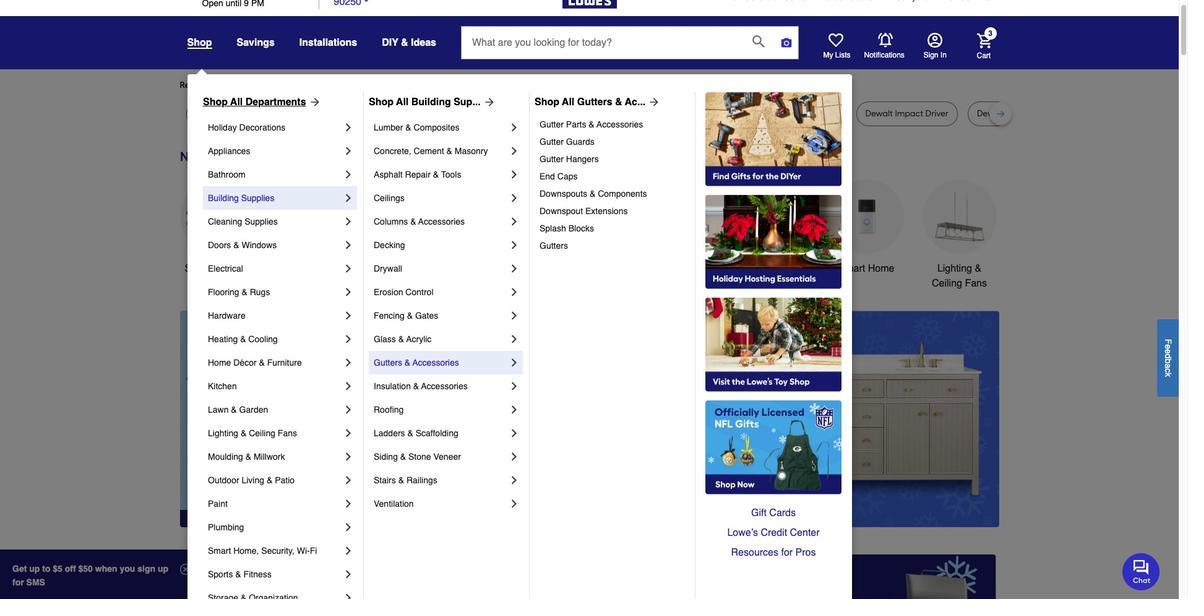 Task type: describe. For each thing, give the bounding box(es) containing it.
1 horizontal spatial fans
[[965, 278, 987, 289]]

splash blocks link
[[540, 220, 687, 237]]

sms
[[26, 578, 45, 587]]

dewalt for dewalt drill bit set
[[977, 108, 1005, 119]]

3 impact from the left
[[895, 108, 924, 119]]

shop all gutters & ac...
[[535, 97, 646, 108]]

drill for dewalt drill
[[741, 108, 755, 119]]

for left pros
[[782, 547, 793, 558]]

hardware link
[[208, 304, 342, 327]]

heating & cooling
[[208, 334, 278, 344]]

wi-
[[297, 546, 310, 556]]

more suggestions for you
[[317, 80, 417, 90]]

christmas decorations link
[[458, 179, 533, 291]]

chevron right image for ventilation
[[508, 498, 521, 510]]

repair
[[405, 170, 431, 180]]

1 up from the left
[[29, 564, 40, 574]]

paint link
[[208, 492, 342, 516]]

sign in
[[924, 51, 947, 59]]

asphalt repair & tools link
[[374, 163, 508, 186]]

resources for pros
[[731, 547, 816, 558]]

pros
[[796, 547, 816, 558]]

lowe's home improvement logo image
[[562, 0, 617, 23]]

0 horizontal spatial lighting & ceiling fans link
[[208, 422, 342, 445]]

accessories for insulation & accessories
[[421, 381, 468, 391]]

dewalt for dewalt tool
[[251, 108, 279, 119]]

tools inside the 'outdoor tools & equipment'
[[684, 263, 707, 274]]

get up to 2 free select tools or batteries when you buy 1 with select purchases. image
[[182, 555, 441, 599]]

diy & ideas
[[382, 37, 436, 48]]

recommended searches for you heading
[[180, 79, 999, 92]]

chevron right image for hardware
[[342, 310, 355, 322]]

dewalt for dewalt bit set
[[410, 108, 438, 119]]

stone
[[409, 452, 431, 462]]

downspouts & components link
[[540, 185, 687, 202]]

2 horizontal spatial arrow right image
[[977, 419, 989, 431]]

lowe's
[[728, 527, 758, 539]]

shop for shop
[[187, 37, 212, 48]]

shop for shop all departments
[[203, 97, 228, 108]]

you for recommended searches for you
[[293, 80, 307, 90]]

& inside button
[[401, 37, 408, 48]]

insulation & accessories link
[[374, 375, 508, 398]]

2 e from the top
[[1164, 349, 1174, 354]]

downspout extensions link
[[540, 202, 687, 220]]

visit the lowe's toy shop. image
[[706, 298, 842, 392]]

chevron right image for heating & cooling
[[342, 333, 355, 345]]

dewalt drill bit set
[[977, 108, 1049, 119]]

decking link
[[374, 233, 508, 257]]

erosion control link
[[374, 280, 508, 304]]

chevron right image for lawn & garden
[[342, 404, 355, 416]]

center
[[790, 527, 820, 539]]

drill for dewalt drill bit
[[355, 108, 370, 119]]

flooring & rugs
[[208, 287, 270, 297]]

insulation
[[374, 381, 411, 391]]

bit for dewalt drill bit set
[[1024, 108, 1034, 119]]

scroll to item #3 image
[[696, 505, 726, 510]]

outdoor tools & equipment link
[[644, 179, 718, 291]]

chevron right image for doors & windows
[[342, 239, 355, 251]]

moulding & millwork link
[[208, 445, 342, 469]]

departments
[[246, 97, 306, 108]]

chevron right image for holiday decorations
[[342, 121, 355, 134]]

gutter for gutter parts & accessories
[[540, 119, 564, 129]]

dewalt impact driver
[[866, 108, 949, 119]]

dewalt for dewalt impact driver
[[866, 108, 893, 119]]

fitness
[[244, 570, 272, 579]]

arrow left image
[[410, 419, 423, 431]]

ac...
[[625, 97, 646, 108]]

chevron right image for glass & acrylic
[[508, 333, 521, 345]]

more
[[317, 80, 337, 90]]

decking
[[374, 240, 405, 250]]

columns & accessories link
[[374, 210, 508, 233]]

lawn & garden
[[208, 405, 268, 415]]

0 horizontal spatial bathroom link
[[208, 163, 342, 186]]

concrete, cement & masonry
[[374, 146, 488, 156]]

fencing & gates link
[[374, 304, 508, 327]]

gutter parts & accessories
[[540, 119, 643, 129]]

appliances
[[208, 146, 250, 156]]

heating
[[208, 334, 238, 344]]

installations button
[[300, 32, 357, 54]]

chevron right image for roofing
[[508, 404, 521, 416]]

officially licensed n f l gifts. shop now. image
[[706, 401, 842, 495]]

supplies for building supplies
[[241, 193, 274, 203]]

1 vertical spatial home
[[208, 358, 231, 368]]

2 bit from the left
[[440, 108, 450, 119]]

chevron right image for lumber & composites
[[508, 121, 521, 134]]

decorations for christmas
[[469, 278, 522, 289]]

sign in button
[[924, 33, 947, 60]]

control
[[406, 287, 434, 297]]

outdoor for outdoor tools & equipment
[[646, 263, 682, 274]]

shop for shop all building sup...
[[369, 97, 394, 108]]

chevron right image for fencing & gates
[[508, 310, 521, 322]]

outdoor living & patio link
[[208, 469, 342, 492]]

arrow right image
[[646, 96, 661, 108]]

dewalt drill
[[711, 108, 755, 119]]

shop all departments link
[[203, 95, 321, 110]]

1 horizontal spatial bathroom link
[[737, 179, 811, 276]]

suggestions
[[339, 80, 388, 90]]

ceiling inside the lighting & ceiling fans
[[932, 278, 963, 289]]

holiday decorations
[[208, 123, 286, 132]]

millwork
[[254, 452, 285, 462]]

search image
[[753, 35, 765, 48]]

1 horizontal spatial lighting & ceiling fans
[[932, 263, 987, 289]]

more suggestions for you link
[[317, 79, 427, 92]]

chevron right image for columns & accessories
[[508, 215, 521, 228]]

asphalt
[[374, 170, 403, 180]]

hardware
[[208, 311, 246, 321]]

shop all building sup... link
[[369, 95, 496, 110]]

ladders & scaffolding link
[[374, 422, 508, 445]]

christmas
[[473, 263, 518, 274]]

stairs & railings link
[[374, 469, 508, 492]]

dewalt for dewalt drill bit
[[326, 108, 353, 119]]

chevron right image for electrical
[[342, 262, 355, 275]]

columns
[[374, 217, 408, 227]]

guards
[[566, 137, 595, 147]]

chevron right image for smart home, security, wi-fi
[[342, 545, 355, 557]]

& inside "link"
[[234, 240, 239, 250]]

smart for smart home, security, wi-fi
[[208, 546, 231, 556]]

chevron right image for flooring & rugs
[[342, 286, 355, 298]]

chevron down image
[[362, 0, 371, 5]]

ventilation link
[[374, 492, 508, 516]]

bit for impact driver bit
[[549, 108, 559, 119]]

for right the suggestions
[[389, 80, 401, 90]]

tools inside 'link'
[[441, 170, 461, 180]]

chevron right image for ladders & scaffolding
[[508, 427, 521, 440]]

drywall
[[374, 264, 402, 274]]

sports & fitness
[[208, 570, 272, 579]]

1 vertical spatial bathroom
[[753, 263, 796, 274]]

ladders & scaffolding
[[374, 428, 459, 438]]

asphalt repair & tools
[[374, 170, 461, 180]]

gutter for gutter guards
[[540, 137, 564, 147]]

chevron right image for erosion control
[[508, 286, 521, 298]]

gutters & accessories link
[[374, 351, 508, 375]]

shop all gutters & ac... link
[[535, 95, 661, 110]]

savings
[[237, 37, 275, 48]]

acrylic
[[406, 334, 432, 344]]

chevron right image for lighting & ceiling fans
[[342, 427, 355, 440]]

splash
[[540, 223, 566, 233]]

sports
[[208, 570, 233, 579]]

drill bit set
[[588, 108, 629, 119]]

outdoor for outdoor living & patio
[[208, 475, 239, 485]]

0 horizontal spatial bathroom
[[208, 170, 246, 180]]

garden
[[239, 405, 268, 415]]

all for gutters
[[562, 97, 575, 108]]

accessories for columns & accessories
[[418, 217, 465, 227]]

siding & stone veneer link
[[374, 445, 508, 469]]

heating & cooling link
[[208, 327, 342, 351]]

sports & fitness link
[[208, 563, 342, 586]]

cleaning supplies link
[[208, 210, 342, 233]]

gutters for gutters & accessories
[[374, 358, 402, 368]]

find gifts for the diyer. image
[[706, 92, 842, 186]]

0 horizontal spatial lighting
[[208, 428, 238, 438]]

3 driver from the left
[[926, 108, 949, 119]]

cooling
[[248, 334, 278, 344]]

& inside the 'outdoor tools & equipment'
[[710, 263, 717, 274]]

downspouts & components
[[540, 189, 647, 199]]

resources for pros link
[[706, 543, 842, 563]]

gutter parts & accessories link
[[540, 116, 687, 133]]

gutter guards link
[[540, 133, 687, 150]]

concrete, cement & masonry link
[[374, 139, 508, 163]]

shop for shop all gutters & ac...
[[535, 97, 560, 108]]

new deals every day during 25 days of deals image
[[180, 146, 999, 167]]

drill for dewalt drill bit set
[[1007, 108, 1022, 119]]

downspout extensions
[[540, 206, 628, 216]]

electrical
[[208, 264, 243, 274]]

impact for impact driver bit
[[493, 108, 522, 119]]



Task type: vqa. For each thing, say whether or not it's contained in the screenshot.
arrow right icon inside the shop All Plumbing "link"
no



Task type: locate. For each thing, give the bounding box(es) containing it.
0 horizontal spatial shop
[[203, 97, 228, 108]]

up to 40 percent off select vanities. plus get free local delivery on select vanities. image
[[400, 311, 999, 528]]

accessories up "roofing" link
[[421, 381, 468, 391]]

2 gutter from the top
[[540, 137, 564, 147]]

0 vertical spatial gutter
[[540, 119, 564, 129]]

outdoor up equipment
[[646, 263, 682, 274]]

0 horizontal spatial smart
[[208, 546, 231, 556]]

1 vertical spatial decorations
[[469, 278, 522, 289]]

e up b
[[1164, 349, 1174, 354]]

0 horizontal spatial lighting & ceiling fans
[[208, 428, 297, 438]]

recommended
[[180, 80, 239, 90]]

chevron right image for asphalt repair & tools
[[508, 168, 521, 181]]

0 vertical spatial supplies
[[241, 193, 274, 203]]

None search field
[[461, 26, 799, 71]]

bit
[[372, 108, 382, 119], [440, 108, 450, 119], [549, 108, 559, 119], [604, 108, 614, 119], [1024, 108, 1034, 119]]

accessories for gutters & accessories
[[413, 358, 459, 368]]

decorations for holiday
[[239, 123, 286, 132]]

1 horizontal spatial lighting & ceiling fans link
[[923, 179, 997, 291]]

shop button
[[187, 37, 212, 49]]

5 bit from the left
[[1024, 108, 1034, 119]]

paint
[[208, 499, 228, 509]]

patio
[[275, 475, 295, 485]]

home décor & furniture
[[208, 358, 302, 368]]

4 bit from the left
[[604, 108, 614, 119]]

1 e from the top
[[1164, 344, 1174, 349]]

Search Query text field
[[462, 27, 743, 59]]

arrow right image for shop all departments
[[306, 96, 321, 108]]

1 horizontal spatial you
[[403, 80, 417, 90]]

get
[[12, 564, 27, 574]]

1 vertical spatial lighting & ceiling fans link
[[208, 422, 342, 445]]

gutter up gutter hangers
[[540, 137, 564, 147]]

lawn & garden link
[[208, 398, 342, 422]]

2 horizontal spatial driver
[[926, 108, 949, 119]]

for down get
[[12, 578, 24, 587]]

plumbing link
[[208, 516, 342, 539]]

0 vertical spatial lighting
[[938, 263, 973, 274]]

all up lumber
[[396, 97, 409, 108]]

1 vertical spatial gutter
[[540, 137, 564, 147]]

decorations down dewalt tool
[[239, 123, 286, 132]]

get up to $5 off $50 when you sign up for sms
[[12, 564, 168, 587]]

arrow right image for shop all building sup...
[[481, 96, 496, 108]]

3 set from the left
[[1036, 108, 1049, 119]]

chevron right image for bathroom
[[342, 168, 355, 181]]

impact for impact driver
[[784, 108, 812, 119]]

1 horizontal spatial up
[[158, 564, 168, 574]]

impact driver bit
[[493, 108, 559, 119]]

tools link
[[366, 179, 440, 276]]

gutters down recommended searches for you heading at the top of the page
[[577, 97, 613, 108]]

driver down my
[[814, 108, 837, 119]]

1 vertical spatial ceiling
[[249, 428, 275, 438]]

3 shop from the left
[[535, 97, 560, 108]]

4 dewalt from the left
[[410, 108, 438, 119]]

1 horizontal spatial ceiling
[[932, 278, 963, 289]]

0 vertical spatial gutters
[[577, 97, 613, 108]]

scroll to item #4 image
[[726, 505, 755, 510]]

0 vertical spatial bathroom
[[208, 170, 246, 180]]

for inside get up to $5 off $50 when you sign up for sms
[[12, 578, 24, 587]]

2 vertical spatial gutter
[[540, 154, 564, 164]]

shop up the impact driver bit
[[535, 97, 560, 108]]

2 up from the left
[[158, 564, 168, 574]]

1 vertical spatial shop
[[185, 263, 208, 274]]

shop all building sup...
[[369, 97, 481, 108]]

lowe's home improvement account image
[[928, 33, 943, 48]]

you for more suggestions for you
[[403, 80, 417, 90]]

2 shop from the left
[[369, 97, 394, 108]]

1 vertical spatial lighting & ceiling fans
[[208, 428, 297, 438]]

arrow right image inside shop all departments link
[[306, 96, 321, 108]]

2 vertical spatial gutters
[[374, 358, 402, 368]]

accessories up insulation & accessories link
[[413, 358, 459, 368]]

c
[[1164, 368, 1174, 373]]

erosion
[[374, 287, 403, 297]]

2 impact from the left
[[784, 108, 812, 119]]

gift cards link
[[706, 503, 842, 523]]

0 horizontal spatial set
[[452, 108, 465, 119]]

1 horizontal spatial home
[[868, 263, 895, 274]]

lawn
[[208, 405, 229, 415]]

end caps link
[[540, 168, 687, 185]]

2 horizontal spatial tools
[[684, 263, 707, 274]]

0 horizontal spatial gutters
[[374, 358, 402, 368]]

components
[[598, 189, 647, 199]]

0 horizontal spatial building
[[208, 193, 239, 203]]

columns & accessories
[[374, 217, 465, 227]]

2 dewalt from the left
[[251, 108, 279, 119]]

b
[[1164, 359, 1174, 363]]

1 horizontal spatial shop
[[369, 97, 394, 108]]

accessories up the decking link on the left of the page
[[418, 217, 465, 227]]

building up dewalt bit set
[[412, 97, 451, 108]]

driver for impact driver bit
[[524, 108, 547, 119]]

composites
[[414, 123, 460, 132]]

chevron right image for sports & fitness
[[342, 568, 355, 581]]

gutter up end
[[540, 154, 564, 164]]

1 impact from the left
[[493, 108, 522, 119]]

scaffolding
[[416, 428, 459, 438]]

shop down recommended
[[203, 97, 228, 108]]

chevron right image for plumbing
[[342, 521, 355, 534]]

glass
[[374, 334, 396, 344]]

all for building
[[396, 97, 409, 108]]

dewalt
[[195, 108, 223, 119], [251, 108, 279, 119], [326, 108, 353, 119], [410, 108, 438, 119], [711, 108, 739, 119], [866, 108, 893, 119], [977, 108, 1005, 119]]

1 horizontal spatial tools
[[441, 170, 461, 180]]

accessories down the drill bit set
[[597, 119, 643, 129]]

dewalt drill bit
[[326, 108, 382, 119]]

0 horizontal spatial arrow right image
[[306, 96, 321, 108]]

shop for shop all deals
[[185, 263, 208, 274]]

outdoor inside the 'outdoor tools & equipment'
[[646, 263, 682, 274]]

&
[[401, 37, 408, 48], [615, 97, 623, 108], [589, 119, 595, 129], [406, 123, 411, 132], [447, 146, 452, 156], [433, 170, 439, 180], [590, 189, 596, 199], [411, 217, 416, 227], [234, 240, 239, 250], [710, 263, 717, 274], [975, 263, 982, 274], [242, 287, 248, 297], [407, 311, 413, 321], [240, 334, 246, 344], [398, 334, 404, 344], [259, 358, 265, 368], [405, 358, 411, 368], [413, 381, 419, 391], [231, 405, 237, 415], [241, 428, 247, 438], [408, 428, 413, 438], [246, 452, 251, 462], [400, 452, 406, 462], [267, 475, 273, 485], [398, 475, 404, 485], [235, 570, 241, 579]]

shop up recommended
[[187, 37, 212, 48]]

1 vertical spatial smart
[[208, 546, 231, 556]]

driver down sign in
[[926, 108, 949, 119]]

all inside shop all departments link
[[230, 97, 243, 108]]

chevron right image for building supplies
[[342, 192, 355, 204]]

gutter guards
[[540, 137, 595, 147]]

$5
[[53, 564, 62, 574]]

0 vertical spatial building
[[412, 97, 451, 108]]

gutter for gutter hangers
[[540, 154, 564, 164]]

0 horizontal spatial driver
[[524, 108, 547, 119]]

2 horizontal spatial gutters
[[577, 97, 613, 108]]

0 vertical spatial lighting & ceiling fans link
[[923, 179, 997, 291]]

glass & acrylic
[[374, 334, 432, 344]]

christmas decorations
[[469, 263, 522, 289]]

0 vertical spatial outdoor
[[646, 263, 682, 274]]

chevron right image for concrete, cement & masonry
[[508, 145, 521, 157]]

0 vertical spatial lighting & ceiling fans
[[932, 263, 987, 289]]

scroll to item #2 image
[[666, 505, 696, 510]]

supplies for cleaning supplies
[[245, 217, 278, 227]]

3 gutter from the top
[[540, 154, 564, 164]]

2 horizontal spatial impact
[[895, 108, 924, 119]]

1 vertical spatial supplies
[[245, 217, 278, 227]]

2 set from the left
[[616, 108, 629, 119]]

1 vertical spatial fans
[[278, 428, 297, 438]]

driver for impact driver
[[814, 108, 837, 119]]

chevron right image for gutters & accessories
[[508, 357, 521, 369]]

gift cards
[[752, 508, 796, 519]]

diy
[[382, 37, 399, 48]]

arrow right image
[[306, 96, 321, 108], [481, 96, 496, 108], [977, 419, 989, 431]]

2 drill from the left
[[588, 108, 602, 119]]

6 dewalt from the left
[[866, 108, 893, 119]]

1 horizontal spatial arrow right image
[[481, 96, 496, 108]]

1 shop from the left
[[203, 97, 228, 108]]

chevron right image for home décor & furniture
[[342, 357, 355, 369]]

1 vertical spatial outdoor
[[208, 475, 239, 485]]

tools down the concrete, cement & masonry link
[[441, 170, 461, 180]]

dewalt for dewalt drill
[[711, 108, 739, 119]]

smart home, security, wi-fi link
[[208, 539, 342, 563]]

scroll to item #5 element
[[755, 504, 787, 511]]

0 horizontal spatial up
[[29, 564, 40, 574]]

gutters down splash
[[540, 241, 568, 251]]

shop all deals
[[185, 263, 249, 274]]

0 vertical spatial decorations
[[239, 123, 286, 132]]

décor
[[234, 358, 257, 368]]

moulding
[[208, 452, 243, 462]]

all inside shop all building sup... link
[[396, 97, 409, 108]]

end caps
[[540, 171, 578, 181]]

ladders
[[374, 428, 405, 438]]

decorations down christmas
[[469, 278, 522, 289]]

outdoor
[[646, 263, 682, 274], [208, 475, 239, 485]]

1 vertical spatial building
[[208, 193, 239, 203]]

1 horizontal spatial decorations
[[469, 278, 522, 289]]

1 drill from the left
[[355, 108, 370, 119]]

ceilings link
[[374, 186, 508, 210]]

chevron right image for cleaning supplies
[[342, 215, 355, 228]]

set for dewalt bit set
[[452, 108, 465, 119]]

shop
[[203, 97, 228, 108], [369, 97, 394, 108], [535, 97, 560, 108]]

tools up erosion control
[[391, 263, 414, 274]]

0 horizontal spatial ceiling
[[249, 428, 275, 438]]

roofing link
[[374, 398, 508, 422]]

impact
[[493, 108, 522, 119], [784, 108, 812, 119], [895, 108, 924, 119]]

1 vertical spatial lighting
[[208, 428, 238, 438]]

3 bit from the left
[[549, 108, 559, 119]]

all for departments
[[230, 97, 243, 108]]

you
[[120, 564, 135, 574]]

1 gutter from the top
[[540, 119, 564, 129]]

chevron right image for ceilings
[[508, 192, 521, 204]]

chevron right image
[[342, 121, 355, 134], [342, 145, 355, 157], [508, 168, 521, 181], [342, 192, 355, 204], [508, 192, 521, 204], [342, 215, 355, 228], [342, 239, 355, 251], [508, 239, 521, 251], [342, 262, 355, 275], [508, 286, 521, 298], [508, 310, 521, 322], [508, 333, 521, 345], [342, 357, 355, 369], [342, 380, 355, 392], [508, 380, 521, 392], [342, 404, 355, 416], [508, 404, 521, 416], [342, 427, 355, 440], [508, 474, 521, 487], [342, 498, 355, 510], [508, 498, 521, 510], [342, 568, 355, 581], [342, 592, 355, 599]]

camera image
[[781, 37, 793, 49]]

1 horizontal spatial set
[[616, 108, 629, 119]]

2 you from the left
[[403, 80, 417, 90]]

1 dewalt from the left
[[195, 108, 223, 119]]

driver up gutter guards
[[524, 108, 547, 119]]

2 driver from the left
[[814, 108, 837, 119]]

outdoor down moulding
[[208, 475, 239, 485]]

dewalt for dewalt
[[195, 108, 223, 119]]

2 horizontal spatial shop
[[535, 97, 560, 108]]

equipment
[[658, 278, 705, 289]]

chevron right image for outdoor living & patio
[[342, 474, 355, 487]]

0 vertical spatial shop
[[187, 37, 212, 48]]

resources
[[731, 547, 779, 558]]

gutters & accessories
[[374, 358, 459, 368]]

all down 'recommended searches for you'
[[230, 97, 243, 108]]

f e e d b a c k button
[[1158, 319, 1179, 397]]

gutter up gutter guards
[[540, 119, 564, 129]]

up to 35 percent off select small appliances. image
[[460, 555, 719, 599]]

stairs
[[374, 475, 396, 485]]

insulation & accessories
[[374, 381, 468, 391]]

ceilings
[[374, 193, 405, 203]]

parts
[[566, 119, 587, 129]]

5 dewalt from the left
[[711, 108, 739, 119]]

erosion control
[[374, 287, 434, 297]]

4 drill from the left
[[1007, 108, 1022, 119]]

1 vertical spatial gutters
[[540, 241, 568, 251]]

e up d
[[1164, 344, 1174, 349]]

1 horizontal spatial lighting
[[938, 263, 973, 274]]

0 horizontal spatial fans
[[278, 428, 297, 438]]

shop
[[187, 37, 212, 48], [185, 263, 208, 274]]

all inside shop all deals link
[[210, 263, 221, 274]]

all up parts
[[562, 97, 575, 108]]

gutters for gutters
[[540, 241, 568, 251]]

recommended searches for you
[[180, 80, 307, 90]]

chevron right image for drywall
[[508, 262, 521, 275]]

1 you from the left
[[293, 80, 307, 90]]

lowe's home improvement cart image
[[977, 33, 992, 48]]

lighting inside the lighting & ceiling fans
[[938, 263, 973, 274]]

smart for smart home
[[839, 263, 866, 274]]

building up cleaning
[[208, 193, 239, 203]]

1 horizontal spatial outdoor
[[646, 263, 682, 274]]

2 horizontal spatial set
[[1036, 108, 1049, 119]]

roofing
[[374, 405, 404, 415]]

notifications
[[865, 51, 905, 59]]

tools up equipment
[[684, 263, 707, 274]]

3 dewalt from the left
[[326, 108, 353, 119]]

shop down more suggestions for you link
[[369, 97, 394, 108]]

smart
[[839, 263, 866, 274], [208, 546, 231, 556]]

1 horizontal spatial bathroom
[[753, 263, 796, 274]]

1 horizontal spatial gutters
[[540, 241, 568, 251]]

1 horizontal spatial smart
[[839, 263, 866, 274]]

1 horizontal spatial impact
[[784, 108, 812, 119]]

dewalt bit set
[[410, 108, 465, 119]]

windows
[[242, 240, 277, 250]]

furniture
[[267, 358, 302, 368]]

ideas
[[411, 37, 436, 48]]

gutters down glass
[[374, 358, 402, 368]]

lowe's home improvement lists image
[[829, 33, 843, 48]]

all left the deals
[[210, 263, 221, 274]]

all inside the shop all gutters & ac... link
[[562, 97, 575, 108]]

all
[[230, 97, 243, 108], [396, 97, 409, 108], [562, 97, 575, 108], [210, 263, 221, 274]]

chevron right image for siding & stone veneer
[[508, 451, 521, 463]]

chevron right image for insulation & accessories
[[508, 380, 521, 392]]

up right sign
[[158, 564, 168, 574]]

1 set from the left
[[452, 108, 465, 119]]

chevron right image for moulding & millwork
[[342, 451, 355, 463]]

chat invite button image
[[1123, 553, 1161, 590]]

you left more
[[293, 80, 307, 90]]

0 horizontal spatial outdoor
[[208, 475, 239, 485]]

credit
[[761, 527, 788, 539]]

all for deals
[[210, 263, 221, 274]]

smart home link
[[830, 179, 904, 276]]

1 driver from the left
[[524, 108, 547, 119]]

shop left the electrical
[[185, 263, 208, 274]]

you up the "shop all building sup..."
[[403, 80, 417, 90]]

0 horizontal spatial home
[[208, 358, 231, 368]]

chevron right image for kitchen
[[342, 380, 355, 392]]

f e e d b a c k
[[1164, 339, 1174, 377]]

d
[[1164, 354, 1174, 359]]

bathroom link
[[208, 163, 342, 186], [737, 179, 811, 276]]

bit for dewalt drill bit
[[372, 108, 382, 119]]

chevron right image for appliances
[[342, 145, 355, 157]]

0 vertical spatial ceiling
[[932, 278, 963, 289]]

up left to
[[29, 564, 40, 574]]

veneer
[[434, 452, 461, 462]]

chevron right image
[[508, 121, 521, 134], [508, 145, 521, 157], [342, 168, 355, 181], [508, 215, 521, 228], [508, 262, 521, 275], [342, 286, 355, 298], [342, 310, 355, 322], [342, 333, 355, 345], [508, 357, 521, 369], [508, 427, 521, 440], [342, 451, 355, 463], [508, 451, 521, 463], [342, 474, 355, 487], [342, 521, 355, 534], [342, 545, 355, 557]]

security,
[[261, 546, 295, 556]]

supplies up cleaning supplies
[[241, 193, 274, 203]]

chevron right image for stairs & railings
[[508, 474, 521, 487]]

set for drill bit set
[[616, 108, 629, 119]]

1 horizontal spatial driver
[[814, 108, 837, 119]]

for up the departments
[[279, 80, 291, 90]]

holiday hosting essentials. image
[[706, 195, 842, 289]]

outdoor tools & equipment
[[646, 263, 717, 289]]

0 horizontal spatial you
[[293, 80, 307, 90]]

flooring & rugs link
[[208, 280, 342, 304]]

arrow right image inside shop all building sup... link
[[481, 96, 496, 108]]

1 bit from the left
[[372, 108, 382, 119]]

caps
[[558, 171, 578, 181]]

0 vertical spatial fans
[[965, 278, 987, 289]]

searches
[[241, 80, 278, 90]]

0 horizontal spatial tools
[[391, 263, 414, 274]]

shop these last-minute gifts. $99 or less. quantities are limited and won't last. image
[[180, 311, 380, 527]]

e
[[1164, 344, 1174, 349], [1164, 349, 1174, 354]]

7 dewalt from the left
[[977, 108, 1005, 119]]

3 drill from the left
[[741, 108, 755, 119]]

chevron right image for paint
[[342, 498, 355, 510]]

0 horizontal spatial impact
[[493, 108, 522, 119]]

supplies up windows at the left
[[245, 217, 278, 227]]

rugs
[[250, 287, 270, 297]]

moulding & millwork
[[208, 452, 285, 462]]

1 horizontal spatial building
[[412, 97, 451, 108]]

lowe's home improvement notification center image
[[878, 33, 893, 48]]

0 vertical spatial smart
[[839, 263, 866, 274]]

0 vertical spatial home
[[868, 263, 895, 274]]

savings button
[[237, 32, 275, 54]]

splash blocks
[[540, 223, 594, 233]]

gift
[[752, 508, 767, 519]]

chevron right image for decking
[[508, 239, 521, 251]]

0 horizontal spatial decorations
[[239, 123, 286, 132]]

up to 30 percent off select grills and accessories. image
[[739, 555, 997, 599]]

lighting
[[938, 263, 973, 274], [208, 428, 238, 438]]



